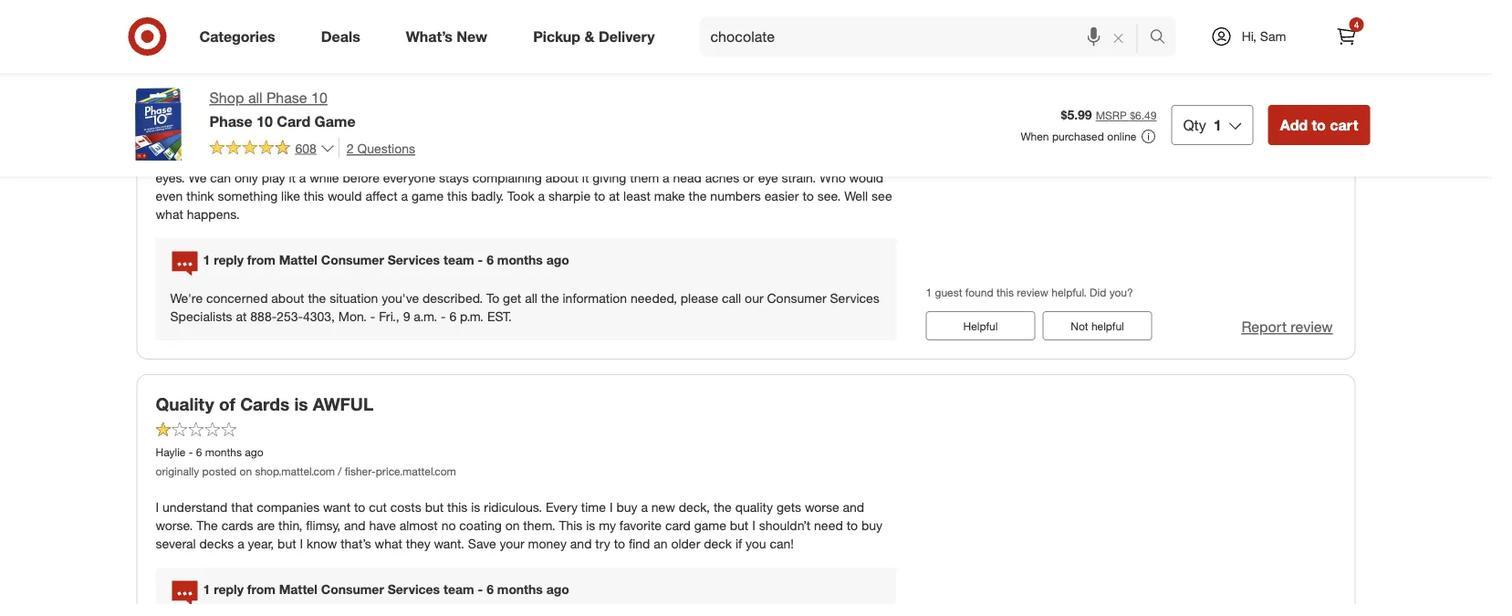 Task type: describe. For each thing, give the bounding box(es) containing it.
situation
[[330, 291, 378, 307]]

deals link
[[306, 16, 383, 57]]

the right get
[[541, 291, 559, 307]]

this right found
[[997, 286, 1014, 300]]

pickup & delivery
[[533, 27, 655, 45]]

on inside "really fun game. easy to understand and fun to play. hate, hate, hate the color shade of the yellow they used. it is so hard on the eyes. we can only play it a while before everyone stays complaining about it giving them a head aches or eye strain. who would even think something like this would affect a game this badly. took a sharpie to at least make the numbers easier to see. well see what happens."
[[852, 152, 867, 168]]

that
[[231, 500, 253, 516]]

this down while
[[304, 188, 324, 204]]

to right try
[[614, 536, 626, 552]]

if
[[736, 536, 743, 552]]

time
[[581, 500, 606, 516]]

haylie
[[156, 446, 186, 459]]

quality
[[736, 500, 773, 516]]

found
[[966, 286, 994, 300]]

i left the know
[[300, 536, 303, 552]]

helpful button
[[926, 312, 1036, 341]]

we
[[189, 170, 207, 186]]

play
[[262, 170, 285, 186]]

well
[[845, 188, 868, 204]]

report review button
[[1242, 317, 1334, 338]]

1 it from the left
[[289, 170, 296, 186]]

categories
[[200, 27, 275, 45]]

est.
[[487, 309, 512, 325]]

ago inside haylie - 6 months ago originally posted on shop.mattel.com / fisher-price.mattel.com
[[245, 446, 263, 459]]

2 vertical spatial services
[[388, 582, 440, 598]]

to right need at the bottom
[[847, 518, 858, 534]]

a right "took" on the top of the page
[[538, 188, 545, 204]]

at inside "really fun game. easy to understand and fun to play. hate, hate, hate the color shade of the yellow they used. it is so hard on the eyes. we can only play it a while before everyone stays complaining about it giving them a head aches or eye strain. who would even think something like this would affect a game this badly. took a sharpie to at least make the numbers easier to see. well see what happens."
[[609, 188, 620, 204]]

game
[[315, 112, 356, 130]]

a left while
[[299, 170, 306, 186]]

while
[[310, 170, 339, 186]]

almost
[[400, 518, 438, 534]]

the right hard
[[372, 46, 398, 67]]

shop.mattel.com for to
[[255, 117, 335, 131]]

new
[[652, 500, 675, 516]]

2 questions
[[347, 140, 415, 156]]

add to cart
[[1281, 116, 1359, 134]]

i right the time
[[610, 500, 613, 516]]

complaining
[[473, 170, 542, 186]]

the up head
[[659, 152, 677, 168]]

0 horizontal spatial but
[[278, 536, 296, 552]]

2 questions link
[[339, 138, 415, 159]]

stays
[[439, 170, 469, 186]]

0 vertical spatial services
[[388, 253, 440, 268]]

like
[[281, 188, 300, 204]]

2 reply from the top
[[214, 582, 244, 598]]

on down deals
[[346, 46, 367, 67]]

and down the this
[[571, 536, 592, 552]]

can
[[210, 170, 231, 186]]

the right hate
[[552, 152, 570, 168]]

quality
[[156, 394, 214, 415]]

ago up information
[[547, 253, 570, 268]]

mon.
[[339, 309, 367, 325]]

originally for understand
[[156, 465, 199, 479]]

to down giving on the top left of page
[[594, 188, 606, 204]]

0 vertical spatial 10
[[311, 89, 328, 107]]

0 vertical spatial phase
[[267, 89, 307, 107]]

months inside dianeferg - 6 months ago originally posted on shop.mattel.com / fisher-price.mattel.com
[[222, 98, 259, 111]]

game inside i understand that companies want to cut costs but this is ridiculous. every time i buy a new deck, the quality gets worse and worse. the cards are thin, flimsy, and have almost no coating on them. this is my favorite card game but i shouldn't need to buy several decks a year, but i know that's what they want. save your money and try to find an older deck if you can!
[[695, 518, 727, 534]]

helpful.
[[1052, 286, 1087, 300]]

we're concerned about the situation you've described. to get all the information needed, please call our consumer services specialists at 888-253-4303, mon. - fri., 9 a.m. - 6 p.m. est.
[[170, 291, 880, 325]]

about inside "really fun game. easy to understand and fun to play. hate, hate, hate the color shade of the yellow they used. it is so hard on the eyes. we can only play it a while before everyone stays complaining about it giving them a head aches or eye strain. who would even think something like this would affect a game this badly. took a sharpie to at least make the numbers easier to see. well see what happens."
[[546, 170, 579, 186]]

them.
[[524, 518, 556, 534]]

add to cart button
[[1269, 105, 1371, 145]]

hard
[[823, 152, 849, 168]]

what inside i understand that companies want to cut costs but this is ridiculous. every time i buy a new deck, the quality gets worse and worse. the cards are thin, flimsy, and have almost no coating on them. this is my favorite card game but i shouldn't need to buy several decks a year, but i know that's what they want. save your money and try to find an older deck if you can!
[[375, 536, 403, 552]]

months up get
[[497, 253, 543, 268]]

2 it from the left
[[582, 170, 589, 186]]

this down stays
[[447, 188, 468, 204]]

numbers
[[711, 188, 761, 204]]

ago down money
[[547, 582, 570, 598]]

$5.99 msrp $6.49
[[1061, 107, 1157, 123]]

fri.,
[[379, 309, 400, 325]]

haylie - 6 months ago originally posted on shop.mattel.com / fisher-price.mattel.com
[[156, 446, 456, 479]]

add
[[1281, 116, 1308, 134]]

1 right qty
[[1214, 116, 1222, 134]]

worse.
[[156, 518, 193, 534]]

posted for understand
[[202, 465, 237, 479]]

the up 4303,
[[308, 291, 326, 307]]

color
[[574, 152, 602, 168]]

helpful
[[1092, 319, 1125, 333]]

2 fun from the left
[[393, 152, 411, 168]]

need
[[815, 518, 844, 534]]

gets
[[777, 500, 802, 516]]

are
[[257, 518, 275, 534]]

is left my
[[586, 518, 596, 534]]

costs
[[391, 500, 422, 516]]

1 fun from the left
[[194, 152, 212, 168]]

0 vertical spatial all
[[233, 46, 252, 67]]

888-
[[250, 309, 277, 325]]

shop
[[210, 89, 244, 107]]

not
[[1071, 319, 1089, 333]]

is inside "really fun game. easy to understand and fun to play. hate, hate, hate the color shade of the yellow they used. it is so hard on the eyes. we can only play it a while before everyone stays complaining about it giving them a head aches or eye strain. who would even think something like this would affect a game this badly. took a sharpie to at least make the numbers easier to see. well see what happens."
[[793, 152, 802, 168]]

- up described.
[[478, 253, 483, 268]]

what's
[[406, 27, 453, 45]]

cut
[[369, 500, 387, 516]]

1 vertical spatial but
[[730, 518, 749, 534]]

described.
[[423, 291, 483, 307]]

on inside dianeferg - 6 months ago originally posted on shop.mattel.com / fisher-price.mattel.com
[[240, 117, 252, 131]]

/ for to
[[338, 465, 342, 479]]

everyone
[[383, 170, 436, 186]]

to up everyone
[[415, 152, 426, 168]]

easy
[[254, 152, 281, 168]]

before
[[343, 170, 380, 186]]

try
[[596, 536, 611, 552]]

year,
[[248, 536, 274, 552]]

1 down decks
[[203, 582, 210, 598]]

at inside we're concerned about the situation you've described. to get all the information needed, please call our consumer services specialists at 888-253-4303, mon. - fri., 9 a.m. - 6 p.m. est.
[[236, 309, 247, 325]]

a up favorite
[[641, 500, 648, 516]]

sharpie
[[549, 188, 591, 204]]

strain.
[[782, 170, 816, 186]]

thin,
[[279, 518, 303, 534]]

6 up to
[[487, 253, 494, 268]]

game.
[[215, 152, 250, 168]]

a down everyone
[[401, 188, 408, 204]]

/ for understand
[[338, 117, 342, 131]]

hard
[[302, 46, 341, 67]]

several
[[156, 536, 196, 552]]

0 horizontal spatial would
[[328, 188, 362, 204]]

hate
[[523, 152, 548, 168]]

good for all ages hard on the eyes.
[[156, 46, 445, 67]]

concerned
[[206, 291, 268, 307]]

they inside i understand that companies want to cut costs but this is ridiculous. every time i buy a new deck, the quality gets worse and worse. the cards are thin, flimsy, and have almost no coating on them. this is my favorite card game but i shouldn't need to buy several decks a year, but i know that's what they want. save your money and try to find an older deck if you can!
[[406, 536, 431, 552]]

eyes. inside "really fun game. easy to understand and fun to play. hate, hate, hate the color shade of the yellow they used. it is so hard on the eyes. we can only play it a while before everyone stays complaining about it giving them a head aches or eye strain. who would even think something like this would affect a game this badly. took a sharpie to at least make the numbers easier to see. well see what happens."
[[156, 170, 185, 186]]

them
[[630, 170, 659, 186]]

report
[[1242, 318, 1287, 336]]

2 team from the top
[[444, 582, 474, 598]]

What can we help you find? suggestions appear below search field
[[700, 16, 1155, 57]]

0 vertical spatial review
[[1017, 286, 1049, 300]]

posted for fun
[[202, 117, 237, 131]]

shouldn't
[[759, 518, 811, 534]]

to inside button
[[1313, 116, 1327, 134]]

1 down happens.
[[203, 253, 210, 268]]

is up coating
[[471, 500, 481, 516]]

an
[[654, 536, 668, 552]]

ages
[[257, 46, 297, 67]]

call
[[722, 291, 742, 307]]

1 guest found this review helpful. did you?
[[926, 286, 1134, 300]]

a down cards
[[238, 536, 244, 552]]

we're
[[170, 291, 203, 307]]

game inside "really fun game. easy to understand and fun to play. hate, hate, hate the color shade of the yellow they used. it is so hard on the eyes. we can only play it a while before everyone stays complaining about it giving them a head aches or eye strain. who would even think something like this would affect a game this badly. took a sharpie to at least make the numbers easier to see. well see what happens."
[[412, 188, 444, 204]]

to left cut
[[354, 500, 366, 516]]

608
[[295, 140, 317, 156]]

money
[[528, 536, 567, 552]]

want
[[323, 500, 351, 516]]

ago inside dianeferg - 6 months ago originally posted on shop.mattel.com / fisher-price.mattel.com
[[262, 98, 281, 111]]

fisher- for understand
[[345, 117, 376, 131]]

when
[[1021, 130, 1050, 143]]

review inside button
[[1291, 318, 1334, 336]]



Task type: locate. For each thing, give the bounding box(es) containing it.
1 horizontal spatial at
[[609, 188, 620, 204]]

guest
[[935, 286, 963, 300]]

0 vertical spatial eyes.
[[403, 46, 445, 67]]

- inside dianeferg - 6 months ago originally posted on shop.mattel.com / fisher-price.mattel.com
[[206, 98, 210, 111]]

what down even
[[156, 207, 183, 223]]

from down year,
[[247, 582, 276, 598]]

reply
[[214, 253, 244, 268], [214, 582, 244, 598]]

posted up that
[[202, 465, 237, 479]]

0 vertical spatial of
[[644, 152, 655, 168]]

is right it
[[793, 152, 802, 168]]

at
[[609, 188, 620, 204], [236, 309, 247, 325]]

2 1 reply from mattel consumer services team - 6 months ago from the top
[[203, 582, 570, 598]]

team down want.
[[444, 582, 474, 598]]

9
[[403, 309, 410, 325]]

0 vertical spatial posted
[[202, 117, 237, 131]]

originally down haylie on the left of the page
[[156, 465, 199, 479]]

price.mattel.com inside haylie - 6 months ago originally posted on shop.mattel.com / fisher-price.mattel.com
[[376, 465, 456, 479]]

what's new
[[406, 27, 488, 45]]

1 horizontal spatial fun
[[393, 152, 411, 168]]

1 vertical spatial at
[[236, 309, 247, 325]]

of left cards
[[219, 394, 235, 415]]

of up them
[[644, 152, 655, 168]]

2 vertical spatial but
[[278, 536, 296, 552]]

buy right need at the bottom
[[862, 518, 883, 534]]

1 price.mattel.com from the top
[[376, 117, 456, 131]]

really fun game. easy to understand and fun to play. hate, hate, hate the color shade of the yellow they used. it is so hard on the eyes. we can only play it a while before everyone stays complaining about it giving them a head aches or eye strain. who would even think something like this would affect a game this badly. took a sharpie to at least make the numbers easier to see. well see what happens.
[[156, 152, 893, 223]]

0 vertical spatial buy
[[617, 500, 638, 516]]

every
[[546, 500, 578, 516]]

1 vertical spatial game
[[695, 518, 727, 534]]

would down before
[[328, 188, 362, 204]]

1 vertical spatial team
[[444, 582, 474, 598]]

1 horizontal spatial but
[[425, 500, 444, 516]]

even
[[156, 188, 183, 204]]

on up your
[[506, 518, 520, 534]]

1 vertical spatial shop.mattel.com
[[255, 465, 335, 479]]

to down strain.
[[803, 188, 814, 204]]

ago up card
[[262, 98, 281, 111]]

shop.mattel.com for want
[[255, 465, 335, 479]]

helpful
[[964, 319, 998, 333]]

a up the "make"
[[663, 170, 670, 186]]

1 horizontal spatial it
[[582, 170, 589, 186]]

my
[[599, 518, 616, 534]]

1 reply from the top
[[214, 253, 244, 268]]

to right add
[[1313, 116, 1327, 134]]

mattel up 253- in the left bottom of the page
[[279, 253, 318, 268]]

of inside "really fun game. easy to understand and fun to play. hate, hate, hate the color shade of the yellow they used. it is so hard on the eyes. we can only play it a while before everyone stays complaining about it giving them a head aches or eye strain. who would even think something like this would affect a game this badly. took a sharpie to at least make the numbers easier to see. well see what happens."
[[644, 152, 655, 168]]

1 vertical spatial services
[[830, 291, 880, 307]]

consumer down the "that's"
[[321, 582, 384, 598]]

shop.mattel.com up 608
[[255, 117, 335, 131]]

yellow
[[681, 152, 716, 168]]

1 shop.mattel.com from the top
[[255, 117, 335, 131]]

they inside "really fun game. easy to understand and fun to play. hate, hate, hate the color shade of the yellow they used. it is so hard on the eyes. we can only play it a while before everyone stays complaining about it giving them a head aches or eye strain. who would even think something like this would affect a game this badly. took a sharpie to at least make the numbers easier to see. well see what happens."
[[720, 152, 744, 168]]

- right a.m.
[[441, 309, 446, 325]]

on inside i understand that companies want to cut costs but this is ridiculous. every time i buy a new deck, the quality gets worse and worse. the cards are thin, flimsy, and have almost no coating on them. this is my favorite card game but i shouldn't need to buy several decks a year, but i know that's what they want. save your money and try to find an older deck if you can!
[[506, 518, 520, 534]]

1 horizontal spatial understand
[[299, 152, 365, 168]]

1 vertical spatial from
[[247, 582, 276, 598]]

2 vertical spatial consumer
[[321, 582, 384, 598]]

0 horizontal spatial about
[[271, 291, 305, 307]]

only
[[235, 170, 258, 186]]

months down for
[[222, 98, 259, 111]]

want.
[[434, 536, 465, 552]]

1 horizontal spatial buy
[[862, 518, 883, 534]]

on right hard
[[852, 152, 867, 168]]

1 vertical spatial what
[[375, 536, 403, 552]]

price.mattel.com inside dianeferg - 6 months ago originally posted on shop.mattel.com / fisher-price.mattel.com
[[376, 117, 456, 131]]

worse
[[805, 500, 840, 516]]

1 from from the top
[[247, 253, 276, 268]]

so
[[806, 152, 820, 168]]

questions
[[358, 140, 415, 156]]

2 vertical spatial all
[[525, 291, 538, 307]]

price.mattel.com for costs
[[376, 465, 456, 479]]

delivery
[[599, 27, 655, 45]]

4303,
[[303, 309, 335, 325]]

and up before
[[368, 152, 390, 168]]

and up need at the bottom
[[843, 500, 865, 516]]

to right easy
[[285, 152, 296, 168]]

know
[[307, 536, 337, 552]]

1 vertical spatial review
[[1291, 318, 1334, 336]]

i down quality on the bottom of page
[[752, 518, 756, 534]]

giving
[[593, 170, 627, 186]]

2 posted from the top
[[202, 465, 237, 479]]

game down everyone
[[412, 188, 444, 204]]

would up well
[[850, 170, 884, 186]]

1 vertical spatial posted
[[202, 465, 237, 479]]

1 fisher- from the top
[[345, 117, 376, 131]]

did
[[1090, 286, 1107, 300]]

who
[[820, 170, 846, 186]]

0 horizontal spatial of
[[219, 394, 235, 415]]

6 inside we're concerned about the situation you've described. to get all the information needed, please call our consumer services specialists at 888-253-4303, mon. - fri., 9 a.m. - 6 p.m. est.
[[450, 309, 457, 325]]

1 vertical spatial they
[[406, 536, 431, 552]]

shop.mattel.com inside haylie - 6 months ago originally posted on shop.mattel.com / fisher-price.mattel.com
[[255, 465, 335, 479]]

0 horizontal spatial game
[[412, 188, 444, 204]]

2 price.mattel.com from the top
[[376, 465, 456, 479]]

that's
[[341, 536, 371, 552]]

1 / from the top
[[338, 117, 342, 131]]

1 mattel from the top
[[279, 253, 318, 268]]

a.m.
[[414, 309, 438, 325]]

1 horizontal spatial eyes.
[[403, 46, 445, 67]]

fisher- inside haylie - 6 months ago originally posted on shop.mattel.com / fisher-price.mattel.com
[[345, 465, 376, 479]]

cart
[[1331, 116, 1359, 134]]

easier
[[765, 188, 799, 204]]

1 reply from mattel consumer services team - 6 months ago
[[203, 253, 570, 268], [203, 582, 570, 598]]

6
[[213, 98, 219, 111], [487, 253, 494, 268], [450, 309, 457, 325], [196, 446, 202, 459], [487, 582, 494, 598]]

they
[[720, 152, 744, 168], [406, 536, 431, 552]]

1 reply from mattel consumer services team - 6 months ago down the "that's"
[[203, 582, 570, 598]]

- left fri.,
[[371, 309, 375, 325]]

1 originally from the top
[[156, 117, 199, 131]]

save
[[468, 536, 496, 552]]

/ inside dianeferg - 6 months ago originally posted on shop.mattel.com / fisher-price.mattel.com
[[338, 117, 342, 131]]

i understand that companies want to cut costs but this is ridiculous. every time i buy a new deck, the quality gets worse and worse. the cards are thin, flimsy, and have almost no coating on them. this is my favorite card game but i shouldn't need to buy several decks a year, but i know that's what they want. save your money and try to find an older deck if you can!
[[156, 500, 883, 552]]

0 horizontal spatial eyes.
[[156, 170, 185, 186]]

shop.mattel.com inside dianeferg - 6 months ago originally posted on shop.mattel.com / fisher-price.mattel.com
[[255, 117, 335, 131]]

about up 253- in the left bottom of the page
[[271, 291, 305, 307]]

1 horizontal spatial they
[[720, 152, 744, 168]]

- down save
[[478, 582, 483, 598]]

and up the "that's"
[[344, 518, 366, 534]]

0 vertical spatial price.mattel.com
[[376, 117, 456, 131]]

fisher- up 2
[[345, 117, 376, 131]]

understand inside "really fun game. easy to understand and fun to play. hate, hate, hate the color shade of the yellow they used. it is so hard on the eyes. we can only play it a while before everyone stays complaining about it giving them a head aches or eye strain. who would even think something like this would affect a game this badly. took a sharpie to at least make the numbers easier to see. well see what happens."
[[299, 152, 365, 168]]

originally down "dianeferg"
[[156, 117, 199, 131]]

it up like
[[289, 170, 296, 186]]

mattel down the know
[[279, 582, 318, 598]]

used.
[[748, 152, 779, 168]]

0 vertical spatial fisher-
[[345, 117, 376, 131]]

1 vertical spatial price.mattel.com
[[376, 465, 456, 479]]

1 horizontal spatial 10
[[311, 89, 328, 107]]

0 vertical spatial would
[[850, 170, 884, 186]]

all
[[233, 46, 252, 67], [248, 89, 263, 107], [525, 291, 538, 307]]

1 horizontal spatial review
[[1291, 318, 1334, 336]]

originally for fun
[[156, 117, 199, 131]]

1 left guest at top
[[926, 286, 932, 300]]

0 vertical spatial from
[[247, 253, 276, 268]]

they down the almost
[[406, 536, 431, 552]]

but up "no"
[[425, 500, 444, 516]]

about
[[546, 170, 579, 186], [271, 291, 305, 307]]

is right cards
[[294, 394, 308, 415]]

0 vertical spatial reply
[[214, 253, 244, 268]]

it
[[782, 152, 790, 168]]

originally inside dianeferg - 6 months ago originally posted on shop.mattel.com / fisher-price.mattel.com
[[156, 117, 199, 131]]

0 horizontal spatial review
[[1017, 286, 1049, 300]]

reply up concerned
[[214, 253, 244, 268]]

eyes. up even
[[156, 170, 185, 186]]

0 vertical spatial /
[[338, 117, 342, 131]]

6 inside haylie - 6 months ago originally posted on shop.mattel.com / fisher-price.mattel.com
[[196, 446, 202, 459]]

2 fisher- from the top
[[345, 465, 376, 479]]

0 vertical spatial what
[[156, 207, 183, 223]]

understand inside i understand that companies want to cut costs but this is ridiculous. every time i buy a new deck, the quality gets worse and worse. the cards are thin, flimsy, and have almost no coating on them. this is my favorite card game but i shouldn't need to buy several decks a year, but i know that's what they want. save your money and try to find an older deck if you can!
[[163, 500, 228, 516]]

the right deck,
[[714, 500, 732, 516]]

eye
[[758, 170, 779, 186]]

0 vertical spatial team
[[444, 253, 474, 268]]

this up "no"
[[447, 500, 468, 516]]

and inside "really fun game. easy to understand and fun to play. hate, hate, hate the color shade of the yellow they used. it is so hard on the eyes. we can only play it a while before everyone stays complaining about it giving them a head aches or eye strain. who would even think something like this would affect a game this badly. took a sharpie to at least make the numbers easier to see. well see what happens."
[[368, 152, 390, 168]]

new
[[457, 27, 488, 45]]

- inside haylie - 6 months ago originally posted on shop.mattel.com / fisher-price.mattel.com
[[189, 446, 193, 459]]

1 vertical spatial 1 reply from mattel consumer services team - 6 months ago
[[203, 582, 570, 598]]

posted inside haylie - 6 months ago originally posted on shop.mattel.com / fisher-price.mattel.com
[[202, 465, 237, 479]]

2 / from the top
[[338, 465, 342, 479]]

0 vertical spatial consumer
[[321, 253, 384, 268]]

0 horizontal spatial buy
[[617, 500, 638, 516]]

1 1 reply from mattel consumer services team - 6 months ago from the top
[[203, 253, 570, 268]]

0 vertical spatial mattel
[[279, 253, 318, 268]]

0 vertical spatial game
[[412, 188, 444, 204]]

they up aches
[[720, 152, 744, 168]]

aches
[[706, 170, 740, 186]]

the inside i understand that companies want to cut costs but this is ridiculous. every time i buy a new deck, the quality gets worse and worse. the cards are thin, flimsy, and have almost no coating on them. this is my favorite card game but i shouldn't need to buy several decks a year, but i know that's what they want. save your money and try to find an older deck if you can!
[[714, 500, 732, 516]]

awful
[[313, 394, 374, 415]]

coating
[[460, 518, 502, 534]]

months down your
[[497, 582, 543, 598]]

about up sharpie
[[546, 170, 579, 186]]

cards
[[222, 518, 253, 534]]

card
[[666, 518, 691, 534]]

p.m.
[[460, 309, 484, 325]]

1 horizontal spatial about
[[546, 170, 579, 186]]

6 inside dianeferg - 6 months ago originally posted on shop.mattel.com / fisher-price.mattel.com
[[213, 98, 219, 111]]

/ up want
[[338, 465, 342, 479]]

10 up game
[[311, 89, 328, 107]]

0 vertical spatial they
[[720, 152, 744, 168]]

$6.49
[[1131, 109, 1157, 122]]

1 vertical spatial /
[[338, 465, 342, 479]]

needed,
[[631, 291, 677, 307]]

services inside we're concerned about the situation you've described. to get all the information needed, please call our consumer services specialists at 888-253-4303, mon. - fri., 9 a.m. - 6 p.m. est.
[[830, 291, 880, 307]]

but
[[425, 500, 444, 516], [730, 518, 749, 534], [278, 536, 296, 552]]

originally inside haylie - 6 months ago originally posted on shop.mattel.com / fisher-price.mattel.com
[[156, 465, 199, 479]]

0 vertical spatial at
[[609, 188, 620, 204]]

1 vertical spatial mattel
[[279, 582, 318, 598]]

0 vertical spatial but
[[425, 500, 444, 516]]

least
[[624, 188, 651, 204]]

0 vertical spatial understand
[[299, 152, 365, 168]]

1 vertical spatial phase
[[210, 112, 253, 130]]

price.mattel.com for fun
[[376, 117, 456, 131]]

team up described.
[[444, 253, 474, 268]]

2 horizontal spatial but
[[730, 518, 749, 534]]

the up see
[[870, 152, 889, 168]]

1 vertical spatial fisher-
[[345, 465, 376, 479]]

4
[[1355, 19, 1360, 30]]

253-
[[277, 309, 303, 325]]

0 horizontal spatial 10
[[257, 112, 273, 130]]

the down head
[[689, 188, 707, 204]]

all right get
[[525, 291, 538, 307]]

but down thin,
[[278, 536, 296, 552]]

originally
[[156, 117, 199, 131], [156, 465, 199, 479]]

categories link
[[184, 16, 298, 57]]

buy
[[617, 500, 638, 516], [862, 518, 883, 534]]

$5.99
[[1061, 107, 1093, 123]]

and
[[368, 152, 390, 168], [843, 500, 865, 516], [344, 518, 366, 534], [571, 536, 592, 552]]

game
[[412, 188, 444, 204], [695, 518, 727, 534]]

search
[[1142, 29, 1186, 47]]

/ inside haylie - 6 months ago originally posted on shop.mattel.com / fisher-price.mattel.com
[[338, 465, 342, 479]]

services
[[388, 253, 440, 268], [830, 291, 880, 307], [388, 582, 440, 598]]

1 team from the top
[[444, 253, 474, 268]]

the
[[197, 518, 218, 534]]

at down giving on the top left of page
[[609, 188, 620, 204]]

all inside shop all phase 10 phase 10 card game
[[248, 89, 263, 107]]

all down the categories
[[233, 46, 252, 67]]

i up worse.
[[156, 500, 159, 516]]

consumer inside we're concerned about the situation you've described. to get all the information needed, please call our consumer services specialists at 888-253-4303, mon. - fri., 9 a.m. - 6 p.m. est.
[[767, 291, 827, 307]]

1 vertical spatial about
[[271, 291, 305, 307]]

0 horizontal spatial at
[[236, 309, 247, 325]]

2 from from the top
[[247, 582, 276, 598]]

online
[[1108, 130, 1137, 143]]

deck,
[[679, 500, 710, 516]]

really
[[156, 152, 190, 168]]

6 right haylie on the left of the page
[[196, 446, 202, 459]]

2 mattel from the top
[[279, 582, 318, 598]]

when purchased online
[[1021, 130, 1137, 143]]

you?
[[1110, 286, 1134, 300]]

months inside haylie - 6 months ago originally posted on shop.mattel.com / fisher-price.mattel.com
[[205, 446, 242, 459]]

1 horizontal spatial phase
[[267, 89, 307, 107]]

image of phase 10 card game image
[[122, 88, 195, 161]]

review right report
[[1291, 318, 1334, 336]]

all inside we're concerned about the situation you've described. to get all the information needed, please call our consumer services specialists at 888-253-4303, mon. - fri., 9 a.m. - 6 p.m. est.
[[525, 291, 538, 307]]

1 vertical spatial originally
[[156, 465, 199, 479]]

quality of cards is awful
[[156, 394, 374, 415]]

decks
[[200, 536, 234, 552]]

2
[[347, 140, 354, 156]]

months
[[222, 98, 259, 111], [497, 253, 543, 268], [205, 446, 242, 459], [497, 582, 543, 598]]

posted inside dianeferg - 6 months ago originally posted on shop.mattel.com / fisher-price.mattel.com
[[202, 117, 237, 131]]

2 shop.mattel.com from the top
[[255, 465, 335, 479]]

eyes. down what's
[[403, 46, 445, 67]]

understand up the
[[163, 500, 228, 516]]

1 vertical spatial understand
[[163, 500, 228, 516]]

shop.mattel.com up companies
[[255, 465, 335, 479]]

1 vertical spatial reply
[[214, 582, 244, 598]]

0 vertical spatial shop.mattel.com
[[255, 117, 335, 131]]

0 vertical spatial about
[[546, 170, 579, 186]]

you
[[746, 536, 767, 552]]

1 vertical spatial eyes.
[[156, 170, 185, 186]]

0 vertical spatial 1 reply from mattel consumer services team - 6 months ago
[[203, 253, 570, 268]]

consumer up the situation
[[321, 253, 384, 268]]

see.
[[818, 188, 841, 204]]

6 down described.
[[450, 309, 457, 325]]

1 vertical spatial consumer
[[767, 291, 827, 307]]

1 vertical spatial all
[[248, 89, 263, 107]]

on inside haylie - 6 months ago originally posted on shop.mattel.com / fisher-price.mattel.com
[[240, 465, 252, 479]]

1 horizontal spatial game
[[695, 518, 727, 534]]

0 horizontal spatial it
[[289, 170, 296, 186]]

what down have
[[375, 536, 403, 552]]

1 vertical spatial 10
[[257, 112, 273, 130]]

affect
[[366, 188, 398, 204]]

10 up 608 'link'
[[257, 112, 273, 130]]

older
[[671, 536, 701, 552]]

0 vertical spatial originally
[[156, 117, 199, 131]]

0 horizontal spatial fun
[[194, 152, 212, 168]]

0 horizontal spatial phase
[[210, 112, 253, 130]]

this
[[304, 188, 324, 204], [447, 188, 468, 204], [997, 286, 1014, 300], [447, 500, 468, 516]]

about inside we're concerned about the situation you've described. to get all the information needed, please call our consumer services specialists at 888-253-4303, mon. - fri., 9 a.m. - 6 p.m. est.
[[271, 291, 305, 307]]

on down shop
[[240, 117, 252, 131]]

1 horizontal spatial of
[[644, 152, 655, 168]]

0 horizontal spatial what
[[156, 207, 183, 223]]

0 horizontal spatial understand
[[163, 500, 228, 516]]

reply down decks
[[214, 582, 244, 598]]

6 right "dianeferg"
[[213, 98, 219, 111]]

this inside i understand that companies want to cut costs but this is ridiculous. every time i buy a new deck, the quality gets worse and worse. the cards are thin, flimsy, and have almost no coating on them. this is my favorite card game but i shouldn't need to buy several decks a year, but i know that's what they want. save your money and try to find an older deck if you can!
[[447, 500, 468, 516]]

fisher- for to
[[345, 465, 376, 479]]

fun up we
[[194, 152, 212, 168]]

dianeferg - 6 months ago originally posted on shop.mattel.com / fisher-price.mattel.com
[[156, 98, 456, 131]]

1 horizontal spatial would
[[850, 170, 884, 186]]

it down color
[[582, 170, 589, 186]]

10
[[311, 89, 328, 107], [257, 112, 273, 130]]

1 vertical spatial of
[[219, 394, 235, 415]]

months right haylie on the left of the page
[[205, 446, 242, 459]]

is
[[793, 152, 802, 168], [294, 394, 308, 415], [471, 500, 481, 516], [586, 518, 596, 534]]

understand
[[299, 152, 365, 168], [163, 500, 228, 516]]

1 horizontal spatial what
[[375, 536, 403, 552]]

pickup & delivery link
[[518, 16, 678, 57]]

price.mattel.com up questions
[[376, 117, 456, 131]]

see
[[872, 188, 893, 204]]

1 posted from the top
[[202, 117, 237, 131]]

posted down shop
[[202, 117, 237, 131]]

fisher- inside dianeferg - 6 months ago originally posted on shop.mattel.com / fisher-price.mattel.com
[[345, 117, 376, 131]]

1 vertical spatial buy
[[862, 518, 883, 534]]

6 down save
[[487, 582, 494, 598]]

0 horizontal spatial they
[[406, 536, 431, 552]]

companies
[[257, 500, 320, 516]]

buy up favorite
[[617, 500, 638, 516]]

phase up card
[[267, 89, 307, 107]]

price.mattel.com up costs
[[376, 465, 456, 479]]

1 vertical spatial would
[[328, 188, 362, 204]]

what inside "really fun game. easy to understand and fun to play. hate, hate, hate the color shade of the yellow they used. it is so hard on the eyes. we can only play it a while before everyone stays complaining about it giving them a head aches or eye strain. who would even think something like this would affect a game this badly. took a sharpie to at least make the numbers easier to see. well see what happens."
[[156, 207, 183, 223]]

to
[[487, 291, 500, 307]]

2 originally from the top
[[156, 465, 199, 479]]

good
[[156, 46, 201, 67]]



Task type: vqa. For each thing, say whether or not it's contained in the screenshot.
an
yes



